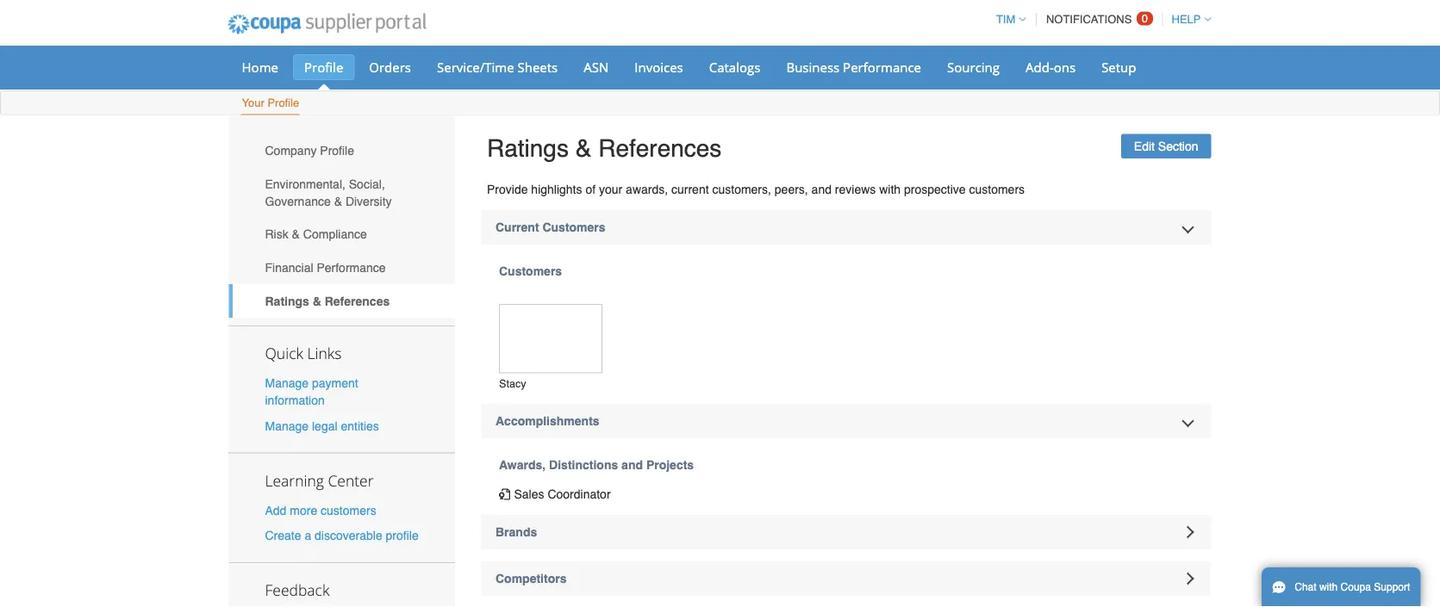 Task type: locate. For each thing, give the bounding box(es) containing it.
ratings & references
[[487, 134, 722, 162], [265, 294, 390, 308]]

performance up ratings & references "link"
[[317, 261, 386, 275]]

&
[[576, 134, 592, 162], [334, 194, 342, 208], [292, 228, 300, 241], [313, 294, 321, 308]]

1 horizontal spatial with
[[1320, 582, 1338, 594]]

awards,
[[626, 183, 668, 197]]

orders
[[369, 58, 411, 76]]

current customers button
[[481, 210, 1212, 245]]

performance
[[843, 58, 922, 76], [317, 261, 386, 275]]

profile right your
[[268, 97, 299, 109]]

0 horizontal spatial ratings
[[265, 294, 309, 308]]

manage for manage payment information
[[265, 377, 309, 391]]

compliance
[[303, 228, 367, 241]]

notifications
[[1046, 13, 1132, 26]]

service/time
[[437, 58, 514, 76]]

0 vertical spatial profile
[[304, 58, 343, 76]]

peers,
[[775, 183, 808, 197]]

stacy image
[[499, 304, 603, 374]]

links
[[307, 344, 342, 364]]

business performance
[[787, 58, 922, 76]]

ratings up provide in the top left of the page
[[487, 134, 569, 162]]

0 vertical spatial ratings & references
[[487, 134, 722, 162]]

customers
[[969, 183, 1025, 197], [321, 504, 376, 518]]

and left projects
[[622, 458, 643, 472]]

2 vertical spatial profile
[[320, 144, 354, 158]]

accomplishments button
[[481, 404, 1212, 439]]

tim link
[[989, 13, 1026, 26]]

environmental,
[[265, 177, 346, 191]]

manage legal entities
[[265, 419, 379, 433]]

performance right business
[[843, 58, 922, 76]]

chat
[[1295, 582, 1317, 594]]

asn link
[[573, 54, 620, 80]]

2 manage from the top
[[265, 419, 309, 433]]

accomplishments
[[496, 415, 600, 428]]

ratings down financial
[[265, 294, 309, 308]]

navigation
[[989, 3, 1212, 36]]

customers inside dropdown button
[[543, 221, 606, 235]]

0 horizontal spatial ratings & references
[[265, 294, 390, 308]]

profile for company profile
[[320, 144, 354, 158]]

feedback
[[265, 580, 330, 601]]

current
[[496, 221, 539, 235]]

1 vertical spatial customers
[[499, 265, 562, 279]]

company
[[265, 144, 317, 158]]

and right peers,
[[812, 183, 832, 197]]

1 horizontal spatial customers
[[969, 183, 1025, 197]]

performance for business performance
[[843, 58, 922, 76]]

references up awards,
[[598, 134, 722, 162]]

catalogs link
[[698, 54, 772, 80]]

1 vertical spatial performance
[[317, 261, 386, 275]]

manage payment information link
[[265, 377, 358, 408]]

ratings & references up the your
[[487, 134, 722, 162]]

1 vertical spatial profile
[[268, 97, 299, 109]]

stacy
[[499, 378, 526, 390]]

tim
[[996, 13, 1016, 26]]

0 horizontal spatial and
[[622, 458, 643, 472]]

coupa supplier portal image
[[216, 3, 438, 46]]

coupa
[[1341, 582, 1371, 594]]

manage inside manage payment information
[[265, 377, 309, 391]]

manage for manage legal entities
[[265, 419, 309, 433]]

business
[[787, 58, 840, 76]]

more
[[290, 504, 317, 518]]

1 horizontal spatial performance
[[843, 58, 922, 76]]

1 vertical spatial with
[[1320, 582, 1338, 594]]

financial performance link
[[229, 251, 455, 285]]

customers
[[543, 221, 606, 235], [499, 265, 562, 279]]

add
[[265, 504, 287, 518]]

profile up environmental, social, governance & diversity link
[[320, 144, 354, 158]]

0 vertical spatial with
[[879, 183, 901, 197]]

0 vertical spatial references
[[598, 134, 722, 162]]

1 manage from the top
[[265, 377, 309, 391]]

1 vertical spatial manage
[[265, 419, 309, 433]]

0 horizontal spatial with
[[879, 183, 901, 197]]

& left diversity
[[334, 194, 342, 208]]

create
[[265, 529, 301, 543]]

catalogs
[[709, 58, 761, 76]]

brands heading
[[481, 515, 1212, 550]]

current customers heading
[[481, 210, 1212, 245]]

chat with coupa support
[[1295, 582, 1411, 594]]

ratings inside "link"
[[265, 294, 309, 308]]

1 vertical spatial ratings
[[265, 294, 309, 308]]

0 vertical spatial and
[[812, 183, 832, 197]]

manage down the information
[[265, 419, 309, 433]]

reviews
[[835, 183, 876, 197]]

your profile link
[[241, 93, 300, 115]]

entities
[[341, 419, 379, 433]]

manage up the information
[[265, 377, 309, 391]]

with right reviews
[[879, 183, 901, 197]]

chat with coupa support button
[[1262, 568, 1421, 608]]

awards,
[[499, 458, 546, 472]]

sourcing
[[947, 58, 1000, 76]]

references down financial performance link on the left of the page
[[325, 294, 390, 308]]

company profile
[[265, 144, 354, 158]]

0 horizontal spatial performance
[[317, 261, 386, 275]]

customers down "of"
[[543, 221, 606, 235]]

payment
[[312, 377, 358, 391]]

1 vertical spatial ratings & references
[[265, 294, 390, 308]]

highlights
[[531, 183, 582, 197]]

sales
[[514, 488, 544, 502]]

center
[[328, 471, 374, 491]]

& up "of"
[[576, 134, 592, 162]]

customers right 'prospective'
[[969, 183, 1025, 197]]

manage legal entities link
[[265, 419, 379, 433]]

help link
[[1164, 13, 1212, 26]]

customers up discoverable
[[321, 504, 376, 518]]

0 vertical spatial customers
[[543, 221, 606, 235]]

sourcing link
[[936, 54, 1011, 80]]

& down financial performance
[[313, 294, 321, 308]]

profile
[[304, 58, 343, 76], [268, 97, 299, 109], [320, 144, 354, 158]]

1 horizontal spatial and
[[812, 183, 832, 197]]

1 vertical spatial customers
[[321, 504, 376, 518]]

asn
[[584, 58, 609, 76]]

ratings & references link
[[229, 285, 455, 318]]

current
[[672, 183, 709, 197]]

0 vertical spatial ratings
[[487, 134, 569, 162]]

profile down coupa supplier portal image
[[304, 58, 343, 76]]

1 vertical spatial references
[[325, 294, 390, 308]]

performance for financial performance
[[317, 261, 386, 275]]

0 vertical spatial performance
[[843, 58, 922, 76]]

with
[[879, 183, 901, 197], [1320, 582, 1338, 594]]

customers down current
[[499, 265, 562, 279]]

with right chat
[[1320, 582, 1338, 594]]

ratings
[[487, 134, 569, 162], [265, 294, 309, 308]]

0 vertical spatial manage
[[265, 377, 309, 391]]

ratings & references down financial performance
[[265, 294, 390, 308]]

& inside 'environmental, social, governance & diversity'
[[334, 194, 342, 208]]

ratings & references inside "link"
[[265, 294, 390, 308]]

references
[[598, 134, 722, 162], [325, 294, 390, 308]]

of
[[586, 183, 596, 197]]

navigation containing notifications 0
[[989, 3, 1212, 36]]

your profile
[[242, 97, 299, 109]]

1 horizontal spatial ratings
[[487, 134, 569, 162]]

0 horizontal spatial references
[[325, 294, 390, 308]]

manage payment information
[[265, 377, 358, 408]]

help
[[1172, 13, 1201, 26]]



Task type: vqa. For each thing, say whether or not it's contained in the screenshot.
18th Online from the bottom of the page
no



Task type: describe. For each thing, give the bounding box(es) containing it.
support
[[1374, 582, 1411, 594]]

competitors
[[496, 572, 567, 586]]

quick links
[[265, 344, 342, 364]]

& right risk
[[292, 228, 300, 241]]

setup link
[[1091, 54, 1148, 80]]

edit
[[1134, 139, 1155, 153]]

section
[[1158, 139, 1199, 153]]

competitors heading
[[481, 562, 1212, 596]]

legal
[[312, 419, 338, 433]]

edit section link
[[1121, 134, 1212, 159]]

0
[[1142, 12, 1148, 25]]

financial
[[265, 261, 313, 275]]

your
[[242, 97, 264, 109]]

customers,
[[712, 183, 771, 197]]

company profile link
[[229, 134, 455, 167]]

profile inside 'link'
[[304, 58, 343, 76]]

provide highlights of your awards, current customers, peers, and reviews with prospective customers
[[487, 183, 1025, 197]]

invoices
[[635, 58, 683, 76]]

profile for your profile
[[268, 97, 299, 109]]

environmental, social, governance & diversity
[[265, 177, 392, 208]]

projects
[[646, 458, 694, 472]]

environmental, social, governance & diversity link
[[229, 167, 455, 218]]

1 horizontal spatial ratings & references
[[487, 134, 722, 162]]

setup
[[1102, 58, 1137, 76]]

competitors button
[[481, 562, 1212, 596]]

financial performance
[[265, 261, 386, 275]]

coordinator
[[548, 488, 611, 502]]

add-ons link
[[1015, 54, 1087, 80]]

0 vertical spatial customers
[[969, 183, 1025, 197]]

risk
[[265, 228, 289, 241]]

brands
[[496, 526, 537, 540]]

risk & compliance
[[265, 228, 367, 241]]

0 horizontal spatial customers
[[321, 504, 376, 518]]

add more customers link
[[265, 504, 376, 518]]

provide
[[487, 183, 528, 197]]

invoices link
[[623, 54, 695, 80]]

create a discoverable profile link
[[265, 529, 419, 543]]

awards, distinctions and projects
[[499, 458, 694, 472]]

information
[[265, 394, 325, 408]]

quick
[[265, 344, 303, 364]]

diversity
[[346, 194, 392, 208]]

current customers
[[496, 221, 606, 235]]

risk & compliance link
[[229, 218, 455, 251]]

1 vertical spatial and
[[622, 458, 643, 472]]

prospective
[[904, 183, 966, 197]]

orders link
[[358, 54, 422, 80]]

& inside "link"
[[313, 294, 321, 308]]

learning center
[[265, 471, 374, 491]]

profile link
[[293, 54, 355, 80]]

brands button
[[481, 515, 1212, 550]]

home
[[242, 58, 278, 76]]

business performance link
[[775, 54, 933, 80]]

edit section
[[1134, 139, 1199, 153]]

home link
[[231, 54, 290, 80]]

references inside "link"
[[325, 294, 390, 308]]

add-
[[1026, 58, 1054, 76]]

sheets
[[518, 58, 558, 76]]

service/time sheets
[[437, 58, 558, 76]]

service/time sheets link
[[426, 54, 569, 80]]

profile
[[386, 529, 419, 543]]

create a discoverable profile
[[265, 529, 419, 543]]

add-ons
[[1026, 58, 1076, 76]]

a
[[305, 529, 311, 543]]

sales coordinator
[[514, 488, 611, 502]]

social,
[[349, 177, 385, 191]]

distinctions
[[549, 458, 618, 472]]

1 horizontal spatial references
[[598, 134, 722, 162]]

discoverable
[[315, 529, 382, 543]]

learning
[[265, 471, 324, 491]]

governance
[[265, 194, 331, 208]]

notifications 0
[[1046, 12, 1148, 26]]

with inside the chat with coupa support button
[[1320, 582, 1338, 594]]

ons
[[1054, 58, 1076, 76]]

accomplishments heading
[[481, 404, 1212, 439]]



